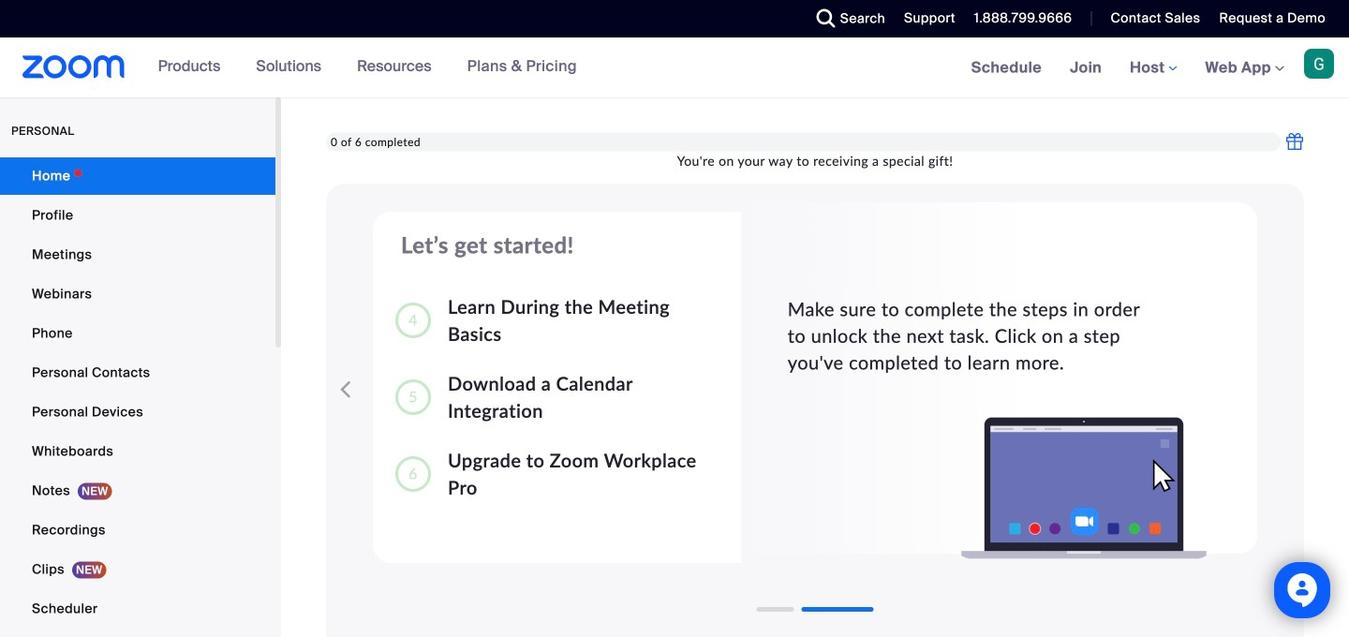 Task type: describe. For each thing, give the bounding box(es) containing it.
personal menu menu
[[0, 157, 276, 637]]

zoom logo image
[[22, 55, 125, 79]]

product information navigation
[[144, 37, 591, 97]]

profile picture image
[[1305, 49, 1335, 79]]



Task type: vqa. For each thing, say whether or not it's contained in the screenshot.
"meetings" navigation
yes



Task type: locate. For each thing, give the bounding box(es) containing it.
prev image
[[329, 371, 355, 409]]

meetings navigation
[[957, 37, 1350, 99]]

banner
[[0, 37, 1350, 99]]



